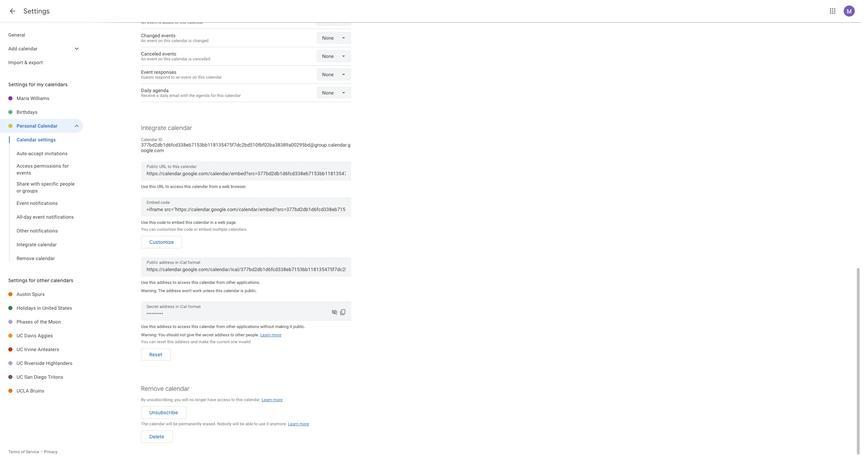 Task type: vqa. For each thing, say whether or not it's contained in the screenshot.
Dandenong Rangers 'TREE ITEM'
no



Task type: describe. For each thing, give the bounding box(es) containing it.
the inside use this address to access this calendar from other applications. warning: the address won't work unless this calendar is public.
[[158, 289, 165, 294]]

diego
[[34, 375, 47, 381]]

0 horizontal spatial will
[[166, 422, 172, 427]]

applications
[[237, 325, 259, 330]]

you for customize
[[141, 227, 148, 232]]

give
[[187, 333, 194, 338]]

other up the invalid.
[[235, 333, 245, 338]]

unsubscribing,
[[147, 398, 173, 403]]

customize
[[157, 227, 176, 232]]

riverside
[[24, 361, 45, 367]]

more inside the 'use this address to access this calendar from other applications without making it public. warning: you should not give the secret address to other people. learn more'
[[272, 333, 281, 338]]

birthdays tree item
[[0, 105, 83, 119]]

maria williams
[[17, 96, 49, 101]]

phases
[[17, 320, 33, 325]]

1 an from the top
[[141, 20, 146, 25]]

ucla bruins link
[[17, 385, 83, 399]]

1 vertical spatial embed
[[199, 227, 211, 232]]

settings for other calendars tree
[[0, 288, 83, 399]]

canceled events an event on this calendar is cancelled
[[141, 51, 210, 62]]

event notifications
[[17, 201, 58, 206]]

birthdays link
[[17, 105, 83, 119]]

of for service
[[21, 450, 25, 455]]

without
[[260, 325, 274, 330]]

terms
[[8, 450, 20, 455]]

uc for uc davis aggies
[[17, 334, 23, 339]]

access for use this url to access this calendar from a web browser.
[[170, 185, 183, 189]]

on inside 'event responses guests respond to an event on this calendar'
[[192, 75, 197, 80]]

you can reset this address and make the current one invalid.
[[141, 340, 252, 345]]

respond
[[155, 75, 170, 80]]

reset
[[149, 352, 162, 358]]

integrate inside settings for my calendars tree
[[17, 242, 36, 248]]

access permissions for events
[[17, 163, 69, 176]]

anteaters
[[38, 347, 59, 353]]

0 vertical spatial learn more link
[[260, 333, 281, 338]]

go back image
[[8, 7, 17, 15]]

unsubscribe button
[[141, 405, 186, 422]]

phases of the moon tree item
[[0, 316, 83, 329]]

a inside daily agenda receive a daily email with the agenda for this calendar
[[156, 93, 159, 98]]

event for event responses guests respond to an event on this calendar
[[141, 69, 153, 75]]

the down secret at the bottom left of the page
[[210, 340, 216, 345]]

holidays in united states link
[[17, 302, 83, 316]]

an event is added to this calendar
[[141, 20, 203, 25]]

add calendar
[[8, 46, 38, 52]]

service
[[26, 450, 39, 455]]

uc irvine anteaters link
[[17, 343, 83, 357]]

share
[[17, 181, 29, 187]]

uc irvine anteaters
[[17, 347, 59, 353]]

events for canceled events
[[162, 51, 176, 57]]

the inside daily agenda receive a daily email with the agenda for this calendar
[[189, 93, 195, 98]]

personal
[[17, 123, 36, 129]]

reset button
[[141, 347, 171, 364]]

2 be from the left
[[240, 422, 244, 427]]

invalid.
[[239, 340, 252, 345]]

uc san diego tritons tree item
[[0, 371, 83, 385]]

calendar settings
[[17, 137, 56, 143]]

this inside 'event responses guests respond to an event on this calendar'
[[198, 75, 205, 80]]

uc davis aggies link
[[17, 329, 83, 343]]

making
[[275, 325, 289, 330]]

use for use this address to access this calendar from other applications without making it public. warning: you should not give the secret address to other people. learn more
[[141, 325, 148, 330]]

other notifications
[[17, 228, 58, 234]]

event inside changed events an event on this calendar is changed
[[147, 38, 157, 43]]

my
[[37, 82, 44, 88]]

able
[[245, 422, 253, 427]]

you inside the 'use this address to access this calendar from other applications without making it public. warning: you should not give the secret address to other people. learn more'
[[158, 333, 165, 338]]

canceled
[[141, 51, 161, 57]]

web for browser.
[[222, 185, 230, 189]]

notifications for event notifications
[[30, 201, 58, 206]]

calendar for calendar settings
[[17, 137, 36, 143]]

can for reset
[[149, 340, 156, 345]]

for inside 'access permissions for events'
[[62, 163, 69, 169]]

calendar id 377bd2db1d6fcd338eb7153bb118135475f7dc2bd510fbf02ba38389a00295bd@group.calendar.g oogle.com
[[141, 138, 350, 153]]

use for use this address to access this calendar from other applications. warning: the address won't work unless this calendar is public.
[[141, 281, 148, 286]]

personal calendar
[[17, 123, 57, 129]]

1 be from the left
[[173, 422, 178, 427]]

permissions
[[34, 163, 61, 169]]

1 vertical spatial code
[[184, 227, 193, 232]]

an for canceled events
[[141, 57, 146, 62]]

anymore.
[[270, 422, 287, 427]]

1 horizontal spatial agenda
[[196, 93, 210, 98]]

uc san diego tritons link
[[17, 371, 83, 385]]

austin spurs
[[17, 292, 45, 298]]

have
[[208, 398, 216, 403]]

1 horizontal spatial integrate calendar
[[141, 124, 192, 132]]

tritons
[[48, 375, 63, 381]]

an
[[176, 75, 180, 80]]

0 horizontal spatial code
[[157, 221, 166, 225]]

the inside 'link'
[[40, 320, 47, 325]]

receive
[[141, 93, 155, 98]]

1 vertical spatial more
[[273, 398, 283, 403]]

share with specific people or groups
[[17, 181, 75, 194]]

2 vertical spatial more
[[299, 422, 309, 427]]

won't
[[182, 289, 192, 294]]

from for applications.
[[216, 281, 225, 286]]

calendars for settings for my calendars
[[45, 82, 68, 88]]

2 horizontal spatial will
[[233, 422, 239, 427]]

applications.
[[237, 281, 260, 286]]

daily
[[160, 93, 168, 98]]

1 vertical spatial or
[[194, 227, 198, 232]]

not
[[180, 333, 186, 338]]

1 vertical spatial learn
[[262, 398, 272, 403]]

use this code to embed this calendar in a web page.
[[141, 221, 237, 225]]

notifications for other notifications
[[30, 228, 58, 234]]

use this url to access this calendar from a web browser.
[[141, 185, 246, 189]]

uc for uc irvine anteaters
[[17, 347, 23, 353]]

web for page.
[[218, 221, 225, 225]]

it for use
[[266, 422, 269, 427]]

personal calendar tree item
[[0, 119, 83, 133]]

should
[[166, 333, 179, 338]]

delete
[[149, 434, 164, 441]]

states
[[58, 306, 72, 311]]

public. inside use this address to access this calendar from other applications. warning: the address won't work unless this calendar is public.
[[245, 289, 257, 294]]

uc for uc riverside highlanders
[[17, 361, 23, 367]]

in inside tree item
[[37, 306, 41, 311]]

group containing calendar settings
[[0, 133, 83, 266]]

reset
[[157, 340, 166, 345]]

event inside 'event responses guests respond to an event on this calendar'
[[181, 75, 191, 80]]

auto-accept invitations
[[17, 151, 68, 157]]

warning: inside the 'use this address to access this calendar from other applications without making it public. warning: you should not give the secret address to other people. learn more'
[[141, 333, 157, 338]]

event responses guests respond to an event on this calendar
[[141, 69, 222, 80]]

settings
[[38, 137, 56, 143]]

auto-
[[17, 151, 28, 157]]

an for changed events
[[141, 38, 146, 43]]

event for event notifications
[[17, 201, 29, 206]]

event inside settings for my calendars tree
[[33, 215, 45, 220]]

cancelled
[[193, 57, 210, 62]]

birthdays
[[17, 110, 38, 115]]

people.
[[246, 333, 259, 338]]

or inside share with specific people or groups
[[17, 188, 21, 194]]

you can customize the code or embed multiple calendars.
[[141, 227, 247, 232]]

phases of the moon
[[17, 320, 61, 325]]

a for use this code to embed this calendar in a web page.
[[214, 221, 217, 225]]

uc riverside highlanders tree item
[[0, 357, 83, 371]]

1 horizontal spatial will
[[182, 398, 188, 403]]

to inside use this address to access this calendar from other applications. warning: the address won't work unless this calendar is public.
[[173, 281, 176, 286]]

calendar inside the 'use this address to access this calendar from other applications without making it public. warning: you should not give the secret address to other people. learn more'
[[199, 325, 215, 330]]

tree containing general
[[0, 28, 83, 69]]

is inside changed events an event on this calendar is changed
[[189, 38, 192, 43]]

calendar inside canceled events an event on this calendar is cancelled
[[172, 57, 187, 62]]

this inside daily agenda receive a daily email with the agenda for this calendar
[[217, 93, 224, 98]]

accept
[[28, 151, 43, 157]]

1 vertical spatial remove
[[141, 386, 164, 394]]

added
[[162, 20, 174, 25]]

1 horizontal spatial integrate
[[141, 124, 166, 132]]

uc san diego tritons
[[17, 375, 63, 381]]

calendar.
[[244, 398, 261, 403]]

changed
[[193, 38, 209, 43]]

calendar inside changed events an event on this calendar is changed
[[172, 38, 187, 43]]

uc riverside highlanders link
[[17, 357, 83, 371]]

aggies
[[38, 334, 53, 339]]

is inside canceled events an event on this calendar is cancelled
[[189, 57, 192, 62]]

import
[[8, 60, 23, 65]]

permanently
[[179, 422, 202, 427]]

nobody
[[217, 422, 232, 427]]

can for customize
[[149, 227, 156, 232]]

public. inside the 'use this address to access this calendar from other applications without making it public. warning: you should not give the secret address to other people. learn more'
[[293, 325, 305, 330]]

uc irvine anteaters tree item
[[0, 343, 83, 357]]



Task type: locate. For each thing, give the bounding box(es) containing it.
code
[[157, 221, 166, 225], [184, 227, 193, 232]]

events down added
[[161, 33, 176, 38]]

unsubscribe
[[149, 410, 178, 417]]

with up groups
[[31, 181, 40, 187]]

the up you can reset this address and make the current one invalid.
[[195, 333, 201, 338]]

ucla bruins tree item
[[0, 385, 83, 399]]

1 vertical spatial integrate
[[17, 242, 36, 248]]

settings for my calendars tree
[[0, 92, 83, 266]]

4 use from the top
[[141, 325, 148, 330]]

0 horizontal spatial public.
[[245, 289, 257, 294]]

1 vertical spatial of
[[21, 450, 25, 455]]

1 vertical spatial warning:
[[141, 333, 157, 338]]

remove
[[17, 256, 34, 262], [141, 386, 164, 394]]

settings up austin
[[8, 278, 28, 284]]

calendar
[[38, 123, 57, 129], [17, 137, 36, 143], [141, 138, 157, 142]]

event inside 'event responses guests respond to an event on this calendar'
[[141, 69, 153, 75]]

1 vertical spatial it
[[266, 422, 269, 427]]

&
[[24, 60, 27, 65]]

1 vertical spatial web
[[218, 221, 225, 225]]

calendar inside tree item
[[38, 123, 57, 129]]

1 horizontal spatial be
[[240, 422, 244, 427]]

3 uc from the top
[[17, 361, 23, 367]]

tree
[[0, 28, 83, 69]]

1 horizontal spatial in
[[210, 221, 213, 225]]

0 horizontal spatial the
[[141, 422, 148, 427]]

2 an from the top
[[141, 38, 146, 43]]

address
[[157, 281, 172, 286], [166, 289, 181, 294], [157, 325, 172, 330], [215, 333, 229, 338], [175, 340, 190, 345]]

embed left multiple
[[199, 227, 211, 232]]

2 vertical spatial you
[[141, 340, 148, 345]]

it inside the 'use this address to access this calendar from other applications without making it public. warning: you should not give the secret address to other people. learn more'
[[290, 325, 292, 330]]

0 vertical spatial with
[[180, 93, 188, 98]]

the right email
[[189, 93, 195, 98]]

terms of service – privacy
[[8, 450, 57, 455]]

1 vertical spatial a
[[219, 185, 221, 189]]

austin
[[17, 292, 31, 298]]

specific
[[41, 181, 59, 187]]

use this address to access this calendar from other applications. warning: the address won't work unless this calendar is public.
[[141, 281, 260, 294]]

on up responses on the left of page
[[158, 57, 163, 62]]

and
[[191, 340, 198, 345]]

email
[[169, 93, 179, 98]]

event
[[141, 69, 153, 75], [17, 201, 29, 206]]

to inside 'event responses guests respond to an event on this calendar'
[[171, 75, 175, 80]]

agenda right email
[[196, 93, 210, 98]]

a left 'daily'
[[156, 93, 159, 98]]

a left browser.
[[219, 185, 221, 189]]

0 vertical spatial can
[[149, 227, 156, 232]]

0 vertical spatial embed
[[172, 221, 184, 225]]

calendar inside calendar id 377bd2db1d6fcd338eb7153bb118135475f7dc2bd510fbf02ba38389a00295bd@group.calendar.g oogle.com
[[141, 138, 157, 142]]

notifications down event notifications
[[46, 215, 74, 220]]

be left the "able"
[[240, 422, 244, 427]]

0 vertical spatial public.
[[245, 289, 257, 294]]

use for use this url to access this calendar from a web browser.
[[141, 185, 148, 189]]

0 vertical spatial warning:
[[141, 289, 157, 294]]

austin spurs tree item
[[0, 288, 83, 302]]

None text field
[[147, 309, 346, 319]]

spurs
[[32, 292, 45, 298]]

0 horizontal spatial in
[[37, 306, 41, 311]]

on for canceled
[[158, 57, 163, 62]]

embed up customize
[[172, 221, 184, 225]]

page.
[[226, 221, 237, 225]]

an inside changed events an event on this calendar is changed
[[141, 38, 146, 43]]

settings for settings for my calendars
[[8, 82, 28, 88]]

1 can from the top
[[149, 227, 156, 232]]

calendar inside 'event responses guests respond to an event on this calendar'
[[206, 75, 222, 80]]

learn down without on the left
[[260, 333, 271, 338]]

privacy link
[[44, 450, 57, 455]]

0 vertical spatial code
[[157, 221, 166, 225]]

it for making
[[290, 325, 292, 330]]

4 uc from the top
[[17, 375, 23, 381]]

or down use this code to embed this calendar in a web page.
[[194, 227, 198, 232]]

it right "use"
[[266, 422, 269, 427]]

of inside 'link'
[[34, 320, 39, 325]]

learn more link right anymore.
[[288, 422, 309, 427]]

use for use this code to embed this calendar in a web page.
[[141, 221, 148, 225]]

0 vertical spatial or
[[17, 188, 21, 194]]

you
[[141, 227, 148, 232], [158, 333, 165, 338], [141, 340, 148, 345]]

the inside the 'use this address to access this calendar from other applications without making it public. warning: you should not give the secret address to other people. learn more'
[[195, 333, 201, 338]]

1 vertical spatial an
[[141, 38, 146, 43]]

public.
[[245, 289, 257, 294], [293, 325, 305, 330]]

invitations
[[45, 151, 68, 157]]

0 horizontal spatial a
[[156, 93, 159, 98]]

2 vertical spatial from
[[216, 325, 225, 330]]

the down use this code to embed this calendar in a web page.
[[177, 227, 183, 232]]

access up not
[[177, 325, 190, 330]]

learn more link for unsubscribe
[[262, 398, 283, 403]]

learn more link down without on the left
[[260, 333, 281, 338]]

settings for settings
[[24, 7, 50, 16]]

0 vertical spatial of
[[34, 320, 39, 325]]

0 horizontal spatial integrate
[[17, 242, 36, 248]]

general
[[8, 32, 25, 38]]

other up one
[[226, 325, 236, 330]]

access inside the 'use this address to access this calendar from other applications without making it public. warning: you should not give the secret address to other people. learn more'
[[177, 325, 190, 330]]

learn more link
[[260, 333, 281, 338], [262, 398, 283, 403], [288, 422, 309, 427]]

the up the "delete" button
[[141, 422, 148, 427]]

responses
[[154, 69, 176, 75]]

public. down applications.
[[245, 289, 257, 294]]

web up multiple
[[218, 221, 225, 225]]

or
[[17, 188, 21, 194], [194, 227, 198, 232]]

events down access
[[17, 170, 31, 176]]

remove up the unsubscribing, in the bottom of the page
[[141, 386, 164, 394]]

event inside settings for my calendars tree
[[17, 201, 29, 206]]

export
[[29, 60, 43, 65]]

a for use this url to access this calendar from a web browser.
[[219, 185, 221, 189]]

1 vertical spatial integrate calendar
[[17, 242, 57, 248]]

maria williams tree item
[[0, 92, 83, 105]]

of for the
[[34, 320, 39, 325]]

event right 'day' at the top of page
[[33, 215, 45, 220]]

None field
[[317, 13, 351, 26], [317, 32, 351, 44], [317, 50, 351, 63], [317, 68, 351, 81], [317, 87, 351, 99], [317, 13, 351, 26], [317, 32, 351, 44], [317, 50, 351, 63], [317, 68, 351, 81], [317, 87, 351, 99]]

an
[[141, 20, 146, 25], [141, 38, 146, 43], [141, 57, 146, 62]]

events inside changed events an event on this calendar is changed
[[161, 33, 176, 38]]

2 vertical spatial an
[[141, 57, 146, 62]]

events down changed events an event on this calendar is changed
[[162, 51, 176, 57]]

0 horizontal spatial agenda
[[153, 88, 169, 93]]

you up reset on the left
[[158, 333, 165, 338]]

0 vertical spatial the
[[158, 289, 165, 294]]

other up austin spurs tree item
[[37, 278, 49, 284]]

calendars up austin spurs link
[[51, 278, 73, 284]]

on up canceled
[[158, 38, 163, 43]]

learn more link for delete
[[288, 422, 309, 427]]

warning: inside use this address to access this calendar from other applications. warning: the address won't work unless this calendar is public.
[[141, 289, 157, 294]]

is left added
[[158, 20, 161, 25]]

0 horizontal spatial event
[[17, 201, 29, 206]]

a up multiple
[[214, 221, 217, 225]]

more down making
[[272, 333, 281, 338]]

access for use this address to access this calendar from other applications. warning: the address won't work unless this calendar is public.
[[177, 281, 190, 286]]

is left changed
[[189, 38, 192, 43]]

use inside the 'use this address to access this calendar from other applications without making it public. warning: you should not give the secret address to other people. learn more'
[[141, 325, 148, 330]]

1 vertical spatial the
[[141, 422, 148, 427]]

other inside use this address to access this calendar from other applications. warning: the address won't work unless this calendar is public.
[[226, 281, 236, 286]]

on up daily agenda receive a daily email with the agenda for this calendar
[[192, 75, 197, 80]]

remove calendar up the unsubscribing, in the bottom of the page
[[141, 386, 190, 394]]

by
[[141, 398, 146, 403]]

be
[[173, 422, 178, 427], [240, 422, 244, 427]]

2 vertical spatial on
[[192, 75, 197, 80]]

other left applications.
[[226, 281, 236, 286]]

1 vertical spatial from
[[216, 281, 225, 286]]

events inside canceled events an event on this calendar is cancelled
[[162, 51, 176, 57]]

1 vertical spatial calendars
[[51, 278, 73, 284]]

will
[[182, 398, 188, 403], [166, 422, 172, 427], [233, 422, 239, 427]]

0 vertical spatial events
[[161, 33, 176, 38]]

from up "current"
[[216, 325, 225, 330]]

0 horizontal spatial or
[[17, 188, 21, 194]]

an up guests
[[141, 57, 146, 62]]

you left reset on the left
[[141, 340, 148, 345]]

uc riverside highlanders
[[17, 361, 72, 367]]

the left 'moon'
[[40, 320, 47, 325]]

unless
[[203, 289, 215, 294]]

you left customize
[[141, 227, 148, 232]]

multiple
[[212, 227, 227, 232]]

web left browser.
[[222, 185, 230, 189]]

2 use from the top
[[141, 221, 148, 225]]

0 vertical spatial in
[[210, 221, 213, 225]]

settings up maria
[[8, 82, 28, 88]]

on inside canceled events an event on this calendar is cancelled
[[158, 57, 163, 62]]

1 horizontal spatial with
[[180, 93, 188, 98]]

agenda down respond
[[153, 88, 169, 93]]

calendar down personal
[[17, 137, 36, 143]]

0 vertical spatial remove
[[17, 256, 34, 262]]

0 horizontal spatial it
[[266, 422, 269, 427]]

1 horizontal spatial remove
[[141, 386, 164, 394]]

be left permanently
[[173, 422, 178, 427]]

all-
[[17, 215, 24, 220]]

access for use this address to access this calendar from other applications without making it public. warning: you should not give the secret address to other people. learn more
[[177, 325, 190, 330]]

access
[[17, 163, 33, 169]]

no
[[189, 398, 194, 403]]

notifications down all-day event notifications
[[30, 228, 58, 234]]

from inside the 'use this address to access this calendar from other applications without making it public. warning: you should not give the secret address to other people. learn more'
[[216, 325, 225, 330]]

is left cancelled
[[189, 57, 192, 62]]

1 horizontal spatial it
[[290, 325, 292, 330]]

2 uc from the top
[[17, 347, 23, 353]]

ucla bruins
[[17, 389, 44, 394]]

event right 'an'
[[181, 75, 191, 80]]

0 vertical spatial event
[[141, 69, 153, 75]]

3 an from the top
[[141, 57, 146, 62]]

2 vertical spatial a
[[214, 221, 217, 225]]

uc
[[17, 334, 23, 339], [17, 347, 23, 353], [17, 361, 23, 367], [17, 375, 23, 381]]

with inside daily agenda receive a daily email with the agenda for this calendar
[[180, 93, 188, 98]]

is down applications.
[[240, 289, 244, 294]]

other
[[17, 228, 29, 234]]

1 vertical spatial settings
[[8, 82, 28, 88]]

public. right making
[[293, 325, 305, 330]]

1 vertical spatial event
[[17, 201, 29, 206]]

access right url in the top left of the page
[[170, 185, 183, 189]]

learn right anymore.
[[288, 422, 298, 427]]

remove up settings for other calendars
[[17, 256, 34, 262]]

uc left riverside at the bottom left of the page
[[17, 361, 23, 367]]

in up multiple
[[210, 221, 213, 225]]

event up all-
[[17, 201, 29, 206]]

integrate calendar
[[141, 124, 192, 132], [17, 242, 57, 248]]

people
[[60, 181, 75, 187]]

0 horizontal spatial with
[[31, 181, 40, 187]]

0 vertical spatial web
[[222, 185, 230, 189]]

2 can from the top
[[149, 340, 156, 345]]

integrate calendar down other notifications
[[17, 242, 57, 248]]

0 horizontal spatial integrate calendar
[[17, 242, 57, 248]]

integrate calendar up id
[[141, 124, 192, 132]]

calendar up settings
[[38, 123, 57, 129]]

1 vertical spatial events
[[162, 51, 176, 57]]

from inside use this address to access this calendar from other applications. warning: the address won't work unless this calendar is public.
[[216, 281, 225, 286]]

None text field
[[147, 169, 346, 179], [147, 205, 346, 215], [147, 265, 346, 275], [147, 169, 346, 179], [147, 205, 346, 215], [147, 265, 346, 275]]

2 vertical spatial events
[[17, 170, 31, 176]]

this inside canceled events an event on this calendar is cancelled
[[164, 57, 171, 62]]

use inside use this address to access this calendar from other applications. warning: the address won't work unless this calendar is public.
[[141, 281, 148, 286]]

on for changed
[[158, 38, 163, 43]]

remove calendar up settings for other calendars
[[17, 256, 55, 262]]

uc inside the "uc san diego tritons" link
[[17, 375, 23, 381]]

can left customize
[[149, 227, 156, 232]]

1 horizontal spatial of
[[34, 320, 39, 325]]

uc davis aggies tree item
[[0, 329, 83, 343]]

can left reset on the left
[[149, 340, 156, 345]]

groups
[[22, 188, 38, 194]]

uc left the san
[[17, 375, 23, 381]]

1 vertical spatial notifications
[[46, 215, 74, 220]]

settings heading
[[24, 7, 50, 16]]

import & export
[[8, 60, 43, 65]]

settings
[[24, 7, 50, 16], [8, 82, 28, 88], [8, 278, 28, 284]]

uc inside "uc davis aggies" link
[[17, 334, 23, 339]]

notifications up all-day event notifications
[[30, 201, 58, 206]]

from for web
[[209, 185, 218, 189]]

0 vertical spatial integrate calendar
[[141, 124, 192, 132]]

code down use this code to embed this calendar in a web page.
[[184, 227, 193, 232]]

1 horizontal spatial embed
[[199, 227, 211, 232]]

0 vertical spatial on
[[158, 38, 163, 43]]

on inside changed events an event on this calendar is changed
[[158, 38, 163, 43]]

this inside changed events an event on this calendar is changed
[[164, 38, 171, 43]]

access up won't in the left of the page
[[177, 281, 190, 286]]

terms of service link
[[8, 450, 39, 455]]

calendar for calendar id 377bd2db1d6fcd338eb7153bb118135475f7dc2bd510fbf02ba38389a00295bd@group.calendar.g oogle.com
[[141, 138, 157, 142]]

uc inside uc riverside highlanders link
[[17, 361, 23, 367]]

0 horizontal spatial embed
[[172, 221, 184, 225]]

1 vertical spatial you
[[158, 333, 165, 338]]

learn more link right the calendar.
[[262, 398, 283, 403]]

code up customize
[[157, 221, 166, 225]]

more up anymore.
[[273, 398, 283, 403]]

it right making
[[290, 325, 292, 330]]

daily
[[141, 88, 151, 93]]

uc left davis
[[17, 334, 23, 339]]

settings for settings for other calendars
[[8, 278, 28, 284]]

1 uc from the top
[[17, 334, 23, 339]]

2 vertical spatial learn
[[288, 422, 298, 427]]

1 horizontal spatial event
[[141, 69, 153, 75]]

event
[[147, 20, 157, 25], [147, 38, 157, 43], [147, 57, 157, 62], [181, 75, 191, 80], [33, 215, 45, 220]]

events for changed events
[[161, 33, 176, 38]]

0 vertical spatial more
[[272, 333, 281, 338]]

1 vertical spatial with
[[31, 181, 40, 187]]

1 use from the top
[[141, 185, 148, 189]]

1 vertical spatial public.
[[293, 325, 305, 330]]

in left united
[[37, 306, 41, 311]]

1 horizontal spatial the
[[158, 289, 165, 294]]

2 vertical spatial notifications
[[30, 228, 58, 234]]

from for applications
[[216, 325, 225, 330]]

2 horizontal spatial calendar
[[141, 138, 157, 142]]

id
[[158, 138, 162, 142]]

events inside 'access permissions for events'
[[17, 170, 31, 176]]

0 horizontal spatial remove calendar
[[17, 256, 55, 262]]

0 vertical spatial from
[[209, 185, 218, 189]]

changed events an event on this calendar is changed
[[141, 33, 209, 43]]

embed
[[172, 221, 184, 225], [199, 227, 211, 232]]

work
[[193, 289, 202, 294]]

oogle.com
[[141, 148, 164, 153]]

moon
[[48, 320, 61, 325]]

with inside share with specific people or groups
[[31, 181, 40, 187]]

united
[[42, 306, 57, 311]]

with right email
[[180, 93, 188, 98]]

0 horizontal spatial calendar
[[17, 137, 36, 143]]

or down share
[[17, 188, 21, 194]]

0 vertical spatial notifications
[[30, 201, 58, 206]]

integrate calendar inside settings for my calendars tree
[[17, 242, 57, 248]]

remove calendar inside settings for my calendars tree
[[17, 256, 55, 262]]

remove calendar
[[17, 256, 55, 262], [141, 386, 190, 394]]

1 vertical spatial in
[[37, 306, 41, 311]]

will down unsubscribe
[[166, 422, 172, 427]]

you
[[174, 398, 181, 403]]

the
[[158, 289, 165, 294], [141, 422, 148, 427]]

use
[[141, 185, 148, 189], [141, 221, 148, 225], [141, 281, 148, 286], [141, 325, 148, 330]]

will left no
[[182, 398, 188, 403]]

more right anymore.
[[299, 422, 309, 427]]

for inside daily agenda receive a daily email with the agenda for this calendar
[[211, 93, 216, 98]]

2 horizontal spatial a
[[219, 185, 221, 189]]

calendars for settings for other calendars
[[51, 278, 73, 284]]

1 horizontal spatial a
[[214, 221, 217, 225]]

you for reset
[[141, 340, 148, 345]]

calendars right my
[[45, 82, 68, 88]]

is inside use this address to access this calendar from other applications. warning: the address won't work unless this calendar is public.
[[240, 289, 244, 294]]

an inside canceled events an event on this calendar is cancelled
[[141, 57, 146, 62]]

1 horizontal spatial code
[[184, 227, 193, 232]]

learn inside the 'use this address to access this calendar from other applications without making it public. warning: you should not give the secret address to other people. learn more'
[[260, 333, 271, 338]]

0 vertical spatial calendars
[[45, 82, 68, 88]]

0 vertical spatial an
[[141, 20, 146, 25]]

uc left irvine
[[17, 347, 23, 353]]

of right 'terms'
[[21, 450, 25, 455]]

calendars
[[45, 82, 68, 88], [51, 278, 73, 284]]

2 vertical spatial settings
[[8, 278, 28, 284]]

erased.
[[203, 422, 216, 427]]

access right 'have'
[[217, 398, 230, 403]]

an up changed
[[141, 20, 146, 25]]

on
[[158, 38, 163, 43], [158, 57, 163, 62], [192, 75, 197, 80]]

the calendar will be permanently erased. nobody will be able to use it anymore. learn more
[[141, 422, 309, 427]]

for
[[29, 82, 36, 88], [211, 93, 216, 98], [62, 163, 69, 169], [29, 278, 36, 284]]

3 use from the top
[[141, 281, 148, 286]]

holidays
[[17, 306, 36, 311]]

calendar inside daily agenda receive a daily email with the agenda for this calendar
[[225, 93, 241, 98]]

access inside use this address to access this calendar from other applications. warning: the address won't work unless this calendar is public.
[[177, 281, 190, 286]]

uc for uc san diego tritons
[[17, 375, 23, 381]]

event inside canceled events an event on this calendar is cancelled
[[147, 57, 157, 62]]

1 vertical spatial remove calendar
[[141, 386, 190, 394]]

of
[[34, 320, 39, 325], [21, 450, 25, 455]]

1 horizontal spatial or
[[194, 227, 198, 232]]

group
[[0, 133, 83, 266]]

2 warning: from the top
[[141, 333, 157, 338]]

0 vertical spatial it
[[290, 325, 292, 330]]

–
[[40, 450, 43, 455]]

0 vertical spatial you
[[141, 227, 148, 232]]

event up responses on the left of page
[[147, 57, 157, 62]]

from left applications.
[[216, 281, 225, 286]]

from left browser.
[[209, 185, 218, 189]]

of right phases
[[34, 320, 39, 325]]

integrate down the other
[[17, 242, 36, 248]]

0 vertical spatial integrate
[[141, 124, 166, 132]]

highlanders
[[46, 361, 72, 367]]

davis
[[24, 334, 36, 339]]

1 vertical spatial can
[[149, 340, 156, 345]]

maria
[[17, 96, 29, 101]]

event up changed
[[147, 20, 157, 25]]

holidays in united states tree item
[[0, 302, 83, 316]]

1 vertical spatial on
[[158, 57, 163, 62]]

0 vertical spatial settings
[[24, 7, 50, 16]]

1 horizontal spatial remove calendar
[[141, 386, 190, 394]]

calendar left id
[[141, 138, 157, 142]]

remove inside settings for my calendars tree
[[17, 256, 34, 262]]

event left respond
[[141, 69, 153, 75]]

events
[[161, 33, 176, 38], [162, 51, 176, 57], [17, 170, 31, 176]]

1 vertical spatial learn more link
[[262, 398, 283, 403]]

uc davis aggies
[[17, 334, 53, 339]]

uc inside "uc irvine anteaters" link
[[17, 347, 23, 353]]

learn right the calendar.
[[262, 398, 272, 403]]

delete button
[[141, 429, 173, 446]]

377bd2db1d6fcd338eb7153bb118135475f7dc2bd510fbf02ba38389a00295bd@group.calendar.g
[[141, 142, 350, 148]]

settings right go back image
[[24, 7, 50, 16]]

longer
[[195, 398, 206, 403]]

access
[[170, 185, 183, 189], [177, 281, 190, 286], [177, 325, 190, 330], [217, 398, 230, 403]]

1 horizontal spatial public.
[[293, 325, 305, 330]]

0 vertical spatial a
[[156, 93, 159, 98]]

holidays in united states
[[17, 306, 72, 311]]

browser.
[[231, 185, 246, 189]]

1 warning: from the top
[[141, 289, 157, 294]]

ucla
[[17, 389, 29, 394]]

integrate up id
[[141, 124, 166, 132]]

the left won't in the left of the page
[[158, 289, 165, 294]]



